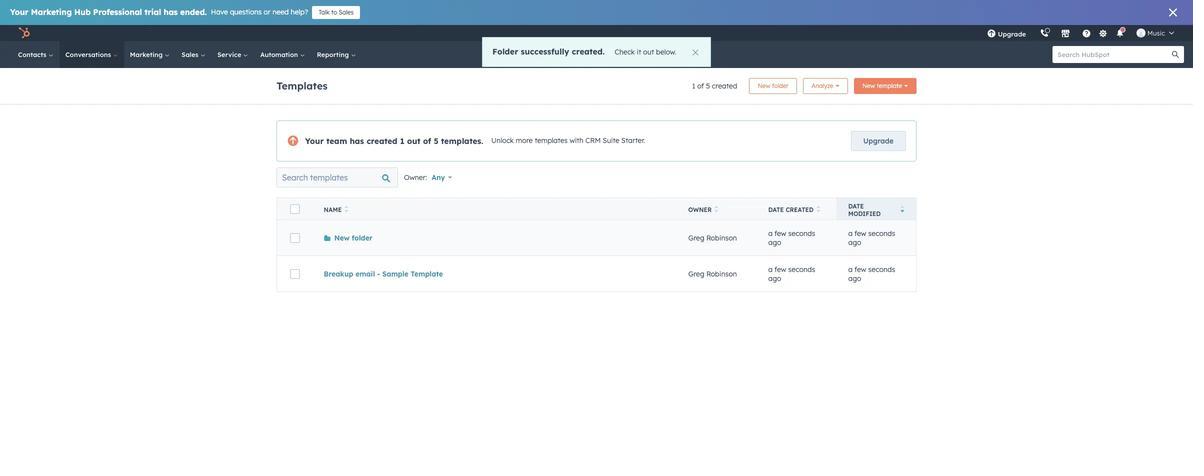 Task type: vqa. For each thing, say whether or not it's contained in the screenshot.
the Breakup email - Sample Template
yes



Task type: locate. For each thing, give the bounding box(es) containing it.
robinson
[[706, 233, 737, 242], [706, 269, 737, 278]]

date left press to sort. image
[[768, 206, 784, 214]]

marketing left hub
[[31, 7, 72, 17]]

1 horizontal spatial upgrade
[[998, 30, 1026, 38]]

sales link
[[176, 41, 211, 68]]

1 vertical spatial greg
[[688, 269, 704, 278]]

descending sort. press to sort ascending. image
[[900, 206, 904, 213]]

1 horizontal spatial created
[[712, 82, 737, 91]]

created inside templates "banner"
[[712, 82, 737, 91]]

press to sort. image
[[345, 206, 348, 213], [715, 206, 719, 213]]

1 vertical spatial 1
[[400, 136, 405, 146]]

of inside templates "banner"
[[697, 82, 704, 91]]

1 vertical spatial marketing
[[130, 51, 165, 59]]

below.
[[656, 48, 677, 57]]

sample
[[382, 269, 409, 278]]

1 inside templates "banner"
[[692, 82, 695, 91]]

0 vertical spatial has
[[164, 7, 178, 17]]

1 horizontal spatial your
[[305, 136, 324, 146]]

1 horizontal spatial close image
[[1169, 9, 1177, 17]]

2 horizontal spatial press to sort. element
[[817, 206, 820, 214]]

1
[[692, 82, 695, 91], [400, 136, 405, 146]]

close image right below.
[[693, 50, 699, 56]]

press to sort. element inside owner button
[[715, 206, 719, 214]]

0 horizontal spatial your
[[10, 7, 28, 17]]

date modified button
[[836, 198, 916, 220]]

2 vertical spatial created
[[786, 206, 814, 214]]

0 vertical spatial greg
[[688, 233, 704, 242]]

created.
[[572, 47, 605, 57]]

date modified
[[848, 202, 881, 217]]

Search search field
[[277, 168, 398, 188]]

talk
[[319, 9, 330, 16]]

descending sort. press to sort ascending. element
[[900, 206, 904, 214]]

new folder button
[[749, 78, 797, 94], [324, 233, 373, 242]]

2 horizontal spatial new
[[862, 82, 875, 90]]

calling icon image
[[1040, 29, 1049, 38]]

your marketing hub professional trial has ended. have questions or need help?
[[10, 7, 308, 17]]

new folder
[[758, 82, 789, 90], [334, 233, 373, 242]]

help?
[[291, 8, 308, 17]]

0 horizontal spatial press to sort. image
[[345, 206, 348, 213]]

0 vertical spatial folder
[[772, 82, 789, 90]]

marketing link
[[124, 41, 176, 68]]

has right team
[[350, 136, 364, 146]]

sales right to
[[339, 9, 354, 16]]

your for your marketing hub professional trial has ended. have questions or need help?
[[10, 7, 28, 17]]

0 vertical spatial new folder button
[[749, 78, 797, 94]]

press to sort. image inside name button
[[345, 206, 348, 213]]

starter.
[[621, 136, 645, 145]]

0 vertical spatial of
[[697, 82, 704, 91]]

out right 'it'
[[643, 48, 654, 57]]

new template button
[[854, 78, 917, 94]]

new folder down the name
[[334, 233, 373, 242]]

-
[[377, 269, 380, 278]]

created for has
[[367, 136, 397, 146]]

press to sort. element inside date created button
[[817, 206, 820, 214]]

a few seconds ago
[[768, 229, 815, 247], [848, 229, 895, 247], [768, 265, 815, 283], [848, 265, 895, 283]]

0 vertical spatial 5
[[706, 82, 710, 91]]

folder left analyze
[[772, 82, 789, 90]]

0 horizontal spatial 1
[[400, 136, 405, 146]]

suite
[[603, 136, 619, 145]]

your
[[10, 7, 28, 17], [305, 136, 324, 146]]

1 vertical spatial has
[[350, 136, 364, 146]]

your for your team has created 1 out of 5 templates.
[[305, 136, 324, 146]]

1 horizontal spatial out
[[643, 48, 654, 57]]

0 horizontal spatial upgrade
[[863, 137, 894, 146]]

new
[[758, 82, 770, 90], [862, 82, 875, 90], [334, 233, 350, 242]]

owner button
[[676, 198, 756, 220]]

5
[[706, 82, 710, 91], [434, 136, 439, 146]]

press to sort. image right the name
[[345, 206, 348, 213]]

new left template
[[862, 82, 875, 90]]

2 press to sort. image from the left
[[715, 206, 719, 213]]

date created button
[[756, 198, 836, 220]]

hubspot link
[[12, 27, 38, 39]]

0 horizontal spatial created
[[367, 136, 397, 146]]

sales
[[339, 9, 354, 16], [182, 51, 200, 59]]

to
[[331, 9, 337, 16]]

close image up music popup button
[[1169, 9, 1177, 17]]

greg robinson
[[688, 233, 737, 242], [688, 269, 737, 278]]

press to sort. image inside owner button
[[715, 206, 719, 213]]

search image
[[1172, 51, 1179, 58]]

date inside date modified
[[848, 202, 864, 210]]

your team has created 1 out of 5 templates.
[[305, 136, 483, 146]]

1 vertical spatial created
[[367, 136, 397, 146]]

1 vertical spatial upgrade
[[863, 137, 894, 146]]

press to sort. image
[[817, 206, 820, 213]]

0 vertical spatial out
[[643, 48, 654, 57]]

contacts link
[[12, 41, 59, 68]]

seconds
[[788, 229, 815, 238], [868, 229, 895, 238], [788, 265, 815, 274], [868, 265, 895, 274]]

1 vertical spatial new folder
[[334, 233, 373, 242]]

reporting
[[317, 51, 351, 59]]

templates
[[535, 136, 568, 145]]

close image
[[1169, 9, 1177, 17], [693, 50, 699, 56]]

breakup email - sample template
[[324, 269, 443, 278]]

marketing
[[31, 7, 72, 17], [130, 51, 165, 59]]

0 horizontal spatial folder
[[352, 233, 373, 242]]

upgrade
[[998, 30, 1026, 38], [863, 137, 894, 146]]

check it out below.
[[615, 48, 677, 57]]

new down the name
[[334, 233, 350, 242]]

new folder inside templates "banner"
[[758, 82, 789, 90]]

press to sort. element
[[345, 206, 348, 214], [715, 206, 719, 214], [817, 206, 820, 214]]

greg
[[688, 233, 704, 242], [688, 269, 704, 278]]

0 vertical spatial 1
[[692, 82, 695, 91]]

0 vertical spatial upgrade
[[998, 30, 1026, 38]]

2 greg robinson from the top
[[688, 269, 737, 278]]

folder up email
[[352, 233, 373, 242]]

1 vertical spatial close image
[[693, 50, 699, 56]]

analyze
[[812, 82, 833, 90]]

with
[[570, 136, 584, 145]]

new folder button down the name
[[324, 233, 373, 242]]

0 vertical spatial robinson
[[706, 233, 737, 242]]

folder
[[772, 82, 789, 90], [352, 233, 373, 242]]

menu
[[980, 25, 1181, 41]]

1 horizontal spatial 1
[[692, 82, 695, 91]]

0 vertical spatial new folder
[[758, 82, 789, 90]]

marketplaces image
[[1061, 30, 1070, 39]]

new right 1 of 5 created
[[758, 82, 770, 90]]

ago
[[768, 238, 781, 247], [848, 238, 861, 247], [768, 274, 781, 283], [848, 274, 861, 283]]

1 horizontal spatial of
[[697, 82, 704, 91]]

1 horizontal spatial has
[[350, 136, 364, 146]]

0 vertical spatial created
[[712, 82, 737, 91]]

marketing down the trial at the left top of the page
[[130, 51, 165, 59]]

template
[[411, 269, 443, 278]]

0 vertical spatial close image
[[1169, 9, 1177, 17]]

settings image
[[1099, 29, 1108, 38]]

0 horizontal spatial date
[[768, 206, 784, 214]]

press to sort. element for date created
[[817, 206, 820, 214]]

folder
[[492, 47, 518, 57]]

out up owner:
[[407, 136, 421, 146]]

hub
[[74, 7, 91, 17]]

search button
[[1167, 46, 1184, 63]]

0 vertical spatial marketing
[[31, 7, 72, 17]]

automation
[[260, 51, 300, 59]]

1 horizontal spatial folder
[[772, 82, 789, 90]]

1 horizontal spatial press to sort. element
[[715, 206, 719, 214]]

your left team
[[305, 136, 324, 146]]

service
[[217, 51, 243, 59]]

any
[[432, 173, 445, 182]]

0 horizontal spatial close image
[[693, 50, 699, 56]]

1 horizontal spatial marketing
[[130, 51, 165, 59]]

menu item
[[1033, 25, 1035, 41]]

has
[[164, 7, 178, 17], [350, 136, 364, 146]]

close image for have questions or need help?
[[1169, 9, 1177, 17]]

1 greg from the top
[[688, 233, 704, 242]]

hubspot image
[[18, 27, 30, 39]]

0 horizontal spatial of
[[423, 136, 431, 146]]

calling icon button
[[1036, 27, 1053, 40]]

press to sort. element right the name
[[345, 206, 348, 214]]

close image inside 'folder successfully created.' alert
[[693, 50, 699, 56]]

0 horizontal spatial press to sort. element
[[345, 206, 348, 214]]

2 press to sort. element from the left
[[715, 206, 719, 214]]

a
[[768, 229, 773, 238], [848, 229, 853, 238], [768, 265, 773, 274], [848, 265, 853, 274]]

press to sort. element inside name button
[[345, 206, 348, 214]]

1 press to sort. image from the left
[[345, 206, 348, 213]]

music button
[[1131, 25, 1180, 41]]

5 inside templates "banner"
[[706, 82, 710, 91]]

service link
[[211, 41, 254, 68]]

0 vertical spatial sales
[[339, 9, 354, 16]]

date
[[848, 202, 864, 210], [768, 206, 784, 214]]

1 vertical spatial of
[[423, 136, 431, 146]]

few
[[775, 229, 786, 238], [855, 229, 866, 238], [775, 265, 786, 274], [855, 265, 866, 274]]

1 horizontal spatial 5
[[706, 82, 710, 91]]

1 vertical spatial your
[[305, 136, 324, 146]]

1 horizontal spatial new folder
[[758, 82, 789, 90]]

1 horizontal spatial date
[[848, 202, 864, 210]]

1 vertical spatial greg robinson
[[688, 269, 737, 278]]

1 vertical spatial sales
[[182, 51, 200, 59]]

2 greg from the top
[[688, 269, 704, 278]]

press to sort. element right date created
[[817, 206, 820, 214]]

press to sort. image for name
[[345, 206, 348, 213]]

of
[[697, 82, 704, 91], [423, 136, 431, 146]]

out inside 'folder successfully created.' alert
[[643, 48, 654, 57]]

0 horizontal spatial new folder button
[[324, 233, 373, 242]]

1 horizontal spatial new folder button
[[749, 78, 797, 94]]

sales left service at the top left of the page
[[182, 51, 200, 59]]

press to sort. element right owner
[[715, 206, 719, 214]]

date right press to sort. image
[[848, 202, 864, 210]]

0 horizontal spatial new folder
[[334, 233, 373, 242]]

0 horizontal spatial out
[[407, 136, 421, 146]]

breakup
[[324, 269, 353, 278]]

has right the trial at the left top of the page
[[164, 7, 178, 17]]

trial
[[145, 7, 161, 17]]

new folder button left analyze
[[749, 78, 797, 94]]

sales inside button
[[339, 9, 354, 16]]

1 press to sort. element from the left
[[345, 206, 348, 214]]

out
[[643, 48, 654, 57], [407, 136, 421, 146]]

1 vertical spatial robinson
[[706, 269, 737, 278]]

1 horizontal spatial sales
[[339, 9, 354, 16]]

more
[[516, 136, 533, 145]]

created for 5
[[712, 82, 737, 91]]

new folder left analyze
[[758, 82, 789, 90]]

1 vertical spatial 5
[[434, 136, 439, 146]]

1 robinson from the top
[[706, 233, 737, 242]]

your up hubspot "icon"
[[10, 7, 28, 17]]

0 horizontal spatial marketing
[[31, 7, 72, 17]]

folder inside templates "banner"
[[772, 82, 789, 90]]

1 vertical spatial out
[[407, 136, 421, 146]]

folder successfully created.
[[492, 47, 605, 57]]

created
[[712, 82, 737, 91], [367, 136, 397, 146], [786, 206, 814, 214]]

press to sort. image right owner
[[715, 206, 719, 213]]

new folder button inside templates "banner"
[[749, 78, 797, 94]]

breakup email - sample template link
[[324, 269, 443, 278]]

0 vertical spatial greg robinson
[[688, 233, 737, 242]]

successfully
[[521, 47, 569, 57]]

3 press to sort. element from the left
[[817, 206, 820, 214]]

2 horizontal spatial created
[[786, 206, 814, 214]]

1 horizontal spatial press to sort. image
[[715, 206, 719, 213]]

0 vertical spatial your
[[10, 7, 28, 17]]



Task type: describe. For each thing, give the bounding box(es) containing it.
folder successfully created. alert
[[482, 37, 711, 67]]

modified
[[848, 210, 881, 217]]

upgrade link
[[851, 131, 906, 151]]

conversations
[[65, 51, 113, 59]]

0 horizontal spatial sales
[[182, 51, 200, 59]]

menu containing music
[[980, 25, 1181, 41]]

date created
[[768, 206, 814, 214]]

owner
[[688, 206, 712, 214]]

talk to sales button
[[312, 6, 360, 19]]

press to sort. image for owner
[[715, 206, 719, 213]]

template
[[877, 82, 902, 90]]

questions
[[230, 8, 262, 17]]

automation link
[[254, 41, 311, 68]]

conversations link
[[59, 41, 124, 68]]

email
[[356, 269, 375, 278]]

or
[[264, 8, 271, 17]]

any button
[[431, 168, 458, 188]]

1 of 5 created
[[692, 82, 737, 91]]

name button
[[312, 198, 676, 220]]

1 vertical spatial folder
[[352, 233, 373, 242]]

music
[[1148, 29, 1165, 37]]

it
[[637, 48, 641, 57]]

new template
[[862, 82, 902, 90]]

unlock
[[491, 136, 514, 145]]

marketplaces button
[[1055, 25, 1076, 41]]

analyze button
[[803, 78, 848, 94]]

templates
[[277, 79, 328, 92]]

new inside new template popup button
[[862, 82, 875, 90]]

contacts
[[18, 51, 48, 59]]

date for date modified
[[848, 202, 864, 210]]

help image
[[1082, 30, 1091, 39]]

settings link
[[1097, 28, 1110, 38]]

crm
[[585, 136, 601, 145]]

unlock more templates with crm suite starter.
[[491, 136, 645, 145]]

templates.
[[441, 136, 483, 146]]

talk to sales
[[319, 9, 354, 16]]

close image for check it out below.
[[693, 50, 699, 56]]

templates banner
[[277, 75, 917, 94]]

greg robinson image
[[1137, 29, 1146, 38]]

press to sort. element for owner
[[715, 206, 719, 214]]

ended.
[[180, 7, 207, 17]]

1 horizontal spatial new
[[758, 82, 770, 90]]

upgrade image
[[987, 30, 996, 39]]

check
[[615, 48, 635, 57]]

need
[[273, 8, 289, 17]]

created inside button
[[786, 206, 814, 214]]

reporting link
[[311, 41, 362, 68]]

help button
[[1078, 25, 1095, 41]]

marketing inside "link"
[[130, 51, 165, 59]]

professional
[[93, 7, 142, 17]]

name
[[324, 206, 342, 214]]

date for date created
[[768, 206, 784, 214]]

0 horizontal spatial has
[[164, 7, 178, 17]]

have
[[211, 8, 228, 17]]

notifications button
[[1112, 25, 1129, 41]]

Search HubSpot search field
[[1053, 46, 1175, 63]]

press to sort. element for name
[[345, 206, 348, 214]]

owner:
[[404, 173, 427, 182]]

team
[[326, 136, 347, 146]]

1 greg robinson from the top
[[688, 233, 737, 242]]

2 robinson from the top
[[706, 269, 737, 278]]

0 horizontal spatial new
[[334, 233, 350, 242]]

0 horizontal spatial 5
[[434, 136, 439, 146]]

notifications image
[[1116, 30, 1125, 39]]

1 vertical spatial new folder button
[[324, 233, 373, 242]]



